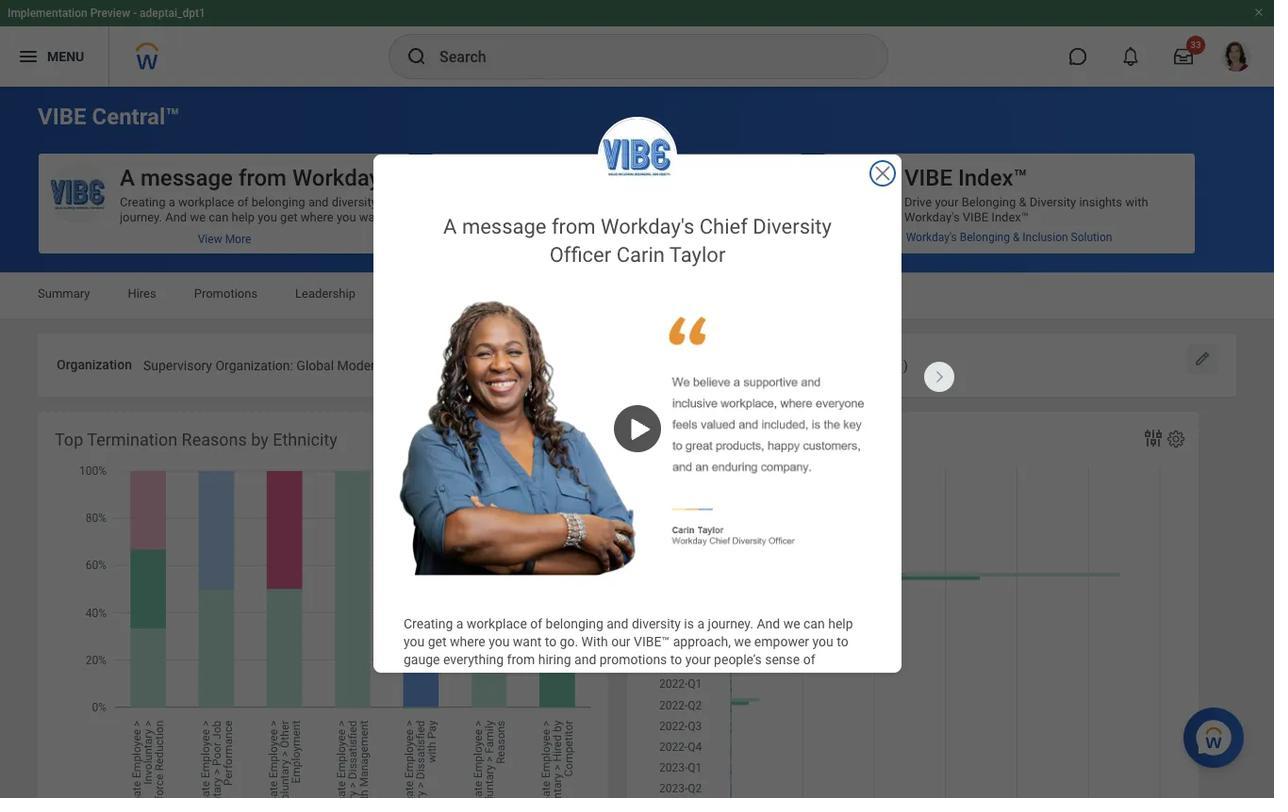 Task type: vqa. For each thing, say whether or not it's contained in the screenshot.
VIEW MORE ... link corresponding to Time to Fill Critical Jobs
no



Task type: describe. For each thing, give the bounding box(es) containing it.
carin
[[617, 243, 665, 267]]

1 vertical spatial we
[[734, 635, 751, 650]]

& inside 'workday's belonging & inclusion solution' link
[[1013, 231, 1020, 244]]

turnover
[[717, 430, 783, 450]]

(1)
[[892, 358, 908, 374]]

examine
[[632, 467, 679, 481]]

working
[[543, 497, 587, 511]]

taking
[[545, 467, 578, 481]]

implementation
[[8, 7, 87, 20]]

gender
[[844, 430, 898, 450]]

diversity inside drive your belonging & diversity insights with workday's vibe index™
[[1030, 195, 1077, 209]]

in inside uniting at workday for social justice we're taking action to examine our practices and accelerate progress in our company. learn how we're working together to create systemic change both within workday and externally. read blog
[[623, 482, 633, 496]]

and down "together"
[[626, 512, 646, 526]]

for
[[618, 452, 633, 466]]

solution
[[1071, 231, 1113, 244]]

and left 'then'
[[662, 670, 684, 686]]

ethnicity
[[273, 430, 337, 450]]

by
[[251, 430, 269, 450]]

justice
[[672, 452, 712, 466]]

rates
[[787, 430, 830, 450]]

& inside measure relative performance to focus belonging & diversity efforts
[[905, 256, 912, 270]]

accelerate
[[512, 482, 569, 496]]

search image
[[406, 45, 428, 68]]

people's
[[714, 653, 762, 668]]

services
[[386, 358, 436, 374]]

- inside quarterly turnover rates - gender 'element'
[[835, 430, 839, 450]]

workday's inside drive your belonging & diversity insights with workday's vibe index™
[[905, 210, 960, 224]]

and up how
[[756, 467, 776, 481]]

1 a from the left
[[456, 617, 464, 632]]

help
[[828, 617, 853, 632]]

go.
[[560, 635, 578, 650]]

vibe for vibe central™
[[38, 104, 86, 130]]

from inside creating a workplace of belonging and diversity is a journey. and we can help you get where you want to go. with our vibe™ approach, we empower you to gauge everything from hiring and promotions to your people's sense of belonging—so you can see where you stand and then take action.
[[507, 653, 535, 668]]

workplace
[[725, 195, 782, 209]]

at
[[554, 452, 564, 466]]

performance
[[1001, 241, 1072, 255]]

systemic
[[689, 497, 739, 511]]

to inside measure relative performance to focus belonging & diversity efforts
[[1075, 241, 1086, 255]]

path
[[646, 331, 671, 345]]

More (1) text field
[[858, 347, 908, 380]]

tab list containing summary
[[19, 274, 1256, 319]]

coming together on the path to equality
[[512, 331, 731, 345]]

include subordinate organizations
[[447, 358, 651, 373]]

global
[[297, 358, 334, 374]]

diversity up 'creating belonging and diversity in the workplace with vibe™'
[[640, 165, 727, 191]]

adeptai_dpt1
[[140, 7, 206, 20]]

inclusion
[[1023, 231, 1068, 244]]

how
[[746, 482, 769, 496]]

central™
[[92, 104, 180, 130]]

include subordinate organizations element
[[662, 346, 683, 381]]

a message from workday's chief diversity officer carin taylor
[[443, 216, 832, 267]]

take
[[716, 670, 741, 686]]

your inside creating a workplace of belonging and diversity is a journey. and we can help you get where you want to go. with our vibe™ approach, we empower you to gauge everything from hiring and promotions to your people's sense of belonging—so you can see where you stand and then take action.
[[685, 653, 711, 668]]

1 horizontal spatial can
[[804, 617, 825, 632]]

preview
[[90, 7, 130, 20]]

quarterly turnover rates - gender
[[644, 430, 898, 450]]

belonging & diversity thought leadership
[[512, 165, 935, 191]]

equality
[[688, 331, 731, 345]]

1 horizontal spatial where
[[562, 670, 598, 686]]

we're
[[512, 497, 540, 511]]

0 horizontal spatial where
[[450, 635, 486, 650]]

create
[[652, 497, 686, 511]]

sense
[[765, 653, 800, 668]]

diversity
[[632, 617, 681, 632]]

you down "workplace"
[[489, 635, 510, 650]]

1 vertical spatial workday
[[576, 512, 623, 526]]

you down promotions
[[601, 670, 622, 686]]

index™ inside drive your belonging & diversity insights with workday's vibe index™
[[992, 210, 1029, 224]]

change
[[742, 497, 782, 511]]

workday's belonging & inclusion solution link
[[824, 224, 1195, 252]]

profile logan mcneil element
[[1210, 36, 1263, 77]]

empower
[[755, 635, 809, 650]]

diversity inside measure relative performance to focus belonging & diversity efforts
[[915, 256, 962, 270]]

to right path
[[674, 331, 685, 345]]

together
[[590, 497, 635, 511]]

reasons
[[182, 430, 247, 450]]

belonging inside 'creating belonging and diversity in the workplace with vibe™'
[[561, 195, 615, 209]]

1 horizontal spatial we
[[784, 617, 800, 632]]

on
[[609, 331, 623, 345]]

stand
[[625, 670, 658, 686]]

everything
[[443, 653, 504, 668]]

is
[[684, 617, 694, 632]]

practices
[[702, 467, 753, 481]]

in inside 'creating belonging and diversity in the workplace with vibe™'
[[692, 195, 701, 209]]

creating a workplace of belonging and diversity is a journey. and we can help you get where you want to go. with our vibe™ approach, we empower you to gauge everything from hiring and promotions to your people's sense of belonging—so you can see where you stand and then take action.
[[404, 617, 857, 686]]

from inside the a message from workday's chief diversity officer carin taylor
[[552, 216, 596, 239]]

implementation preview -   adeptai_dpt1 banner
[[0, 0, 1274, 87]]

& inside drive your belonging & diversity insights with workday's vibe index™
[[1019, 195, 1027, 209]]

1 watch from the top
[[512, 301, 547, 315]]

to down help
[[837, 635, 849, 650]]

with
[[582, 635, 608, 650]]

coming
[[512, 331, 555, 345]]

2 a from the left
[[698, 617, 705, 632]]

- inside implementation preview -   adeptai_dpt1 banner
[[133, 7, 137, 20]]

drive
[[905, 195, 932, 209]]

to up hiring
[[545, 635, 557, 650]]

you down help
[[813, 635, 834, 650]]

want
[[513, 635, 542, 650]]

within
[[540, 512, 573, 526]]

more (1)
[[858, 358, 908, 374]]

include
[[447, 358, 490, 373]]

gauge
[[404, 653, 440, 668]]

promotions
[[194, 287, 258, 301]]

efforts
[[965, 256, 1002, 270]]

blog
[[543, 527, 567, 541]]

with inside 'creating belonging and diversity in the workplace with vibe™'
[[512, 210, 535, 224]]

to left create
[[638, 497, 649, 511]]

quarterly
[[644, 430, 713, 450]]



Task type: locate. For each thing, give the bounding box(es) containing it.
the
[[704, 195, 722, 209], [626, 331, 643, 345]]

with right insights
[[1126, 195, 1149, 209]]

0 horizontal spatial -
[[133, 7, 137, 20]]

watch up uniting
[[512, 421, 547, 436]]

your up 'then'
[[685, 653, 711, 668]]

tab list
[[19, 274, 1256, 319]]

1 vertical spatial can
[[514, 670, 535, 686]]

belonging—so
[[404, 670, 486, 686]]

our inside creating a workplace of belonging and diversity is a journey. and we can help you get where you want to go. with our vibe™ approach, we empower you to gauge everything from hiring and promotions to your people's sense of belonging—so you can see where you stand and then take action.
[[611, 635, 631, 650]]

workplace
[[467, 617, 527, 632]]

vibe up the relative
[[963, 210, 989, 224]]

start date element
[[765, 346, 835, 381]]

company.
[[657, 482, 709, 496]]

to
[[1075, 241, 1086, 255], [674, 331, 685, 345], [618, 467, 629, 481], [638, 497, 649, 511], [545, 635, 557, 650], [837, 635, 849, 650], [671, 653, 682, 668]]

attrition
[[485, 287, 530, 301]]

1 webinar from the top
[[550, 301, 594, 315]]

to left focus
[[1075, 241, 1086, 255]]

your
[[935, 195, 959, 209], [685, 653, 711, 668]]

organization:
[[215, 358, 293, 374]]

0 vertical spatial our
[[682, 467, 699, 481]]

belonging inside drive your belonging & diversity insights with workday's vibe index™
[[962, 195, 1016, 209]]

1 vertical spatial our
[[636, 482, 654, 496]]

2 vertical spatial our
[[611, 635, 631, 650]]

0 horizontal spatial the
[[626, 331, 643, 345]]

in down belonging & diversity thought leadership
[[692, 195, 701, 209]]

diversity inside 'creating belonging and diversity in the workplace with vibe™'
[[642, 195, 689, 209]]

uniting
[[512, 452, 551, 466]]

notifications large image
[[1122, 47, 1140, 66]]

and inside 'creating belonging and diversity in the workplace with vibe™'
[[618, 195, 639, 209]]

where down hiring
[[562, 670, 598, 686]]

modern
[[337, 358, 383, 374]]

1 horizontal spatial vibe
[[905, 165, 953, 191]]

None text field
[[662, 347, 683, 380]]

workday's inside the a message from workday's chief diversity officer carin taylor
[[601, 216, 695, 239]]

1 horizontal spatial your
[[935, 195, 959, 209]]

0 vertical spatial index™
[[958, 165, 1028, 191]]

thought
[[732, 165, 817, 191]]

2 horizontal spatial vibe
[[963, 210, 989, 224]]

1 vertical spatial where
[[562, 670, 598, 686]]

belonging down 'vibe index™'
[[962, 195, 1016, 209]]

belonging right focus
[[1125, 241, 1180, 255]]

1 vertical spatial vibe
[[905, 165, 953, 191]]

diversity down workplace
[[753, 216, 832, 239]]

to down for
[[618, 467, 629, 481]]

0 horizontal spatial can
[[514, 670, 535, 686]]

0 vertical spatial vibe™
[[538, 210, 572, 224]]

1 horizontal spatial a
[[698, 617, 705, 632]]

of
[[530, 617, 543, 632], [803, 653, 816, 668]]

we're
[[512, 467, 542, 481]]

0 horizontal spatial vibe™
[[538, 210, 572, 224]]

our down examine
[[636, 482, 654, 496]]

0 horizontal spatial with
[[512, 210, 535, 224]]

1 vertical spatial creating
[[404, 617, 453, 632]]

organizations
[[568, 358, 651, 373]]

and up with
[[607, 617, 629, 632]]

2 vertical spatial vibe
[[963, 210, 989, 224]]

vibe central™
[[38, 104, 180, 130]]

1 vertical spatial watch
[[512, 421, 547, 436]]

& up 'creating belonging and diversity in the workplace with vibe™'
[[620, 165, 634, 191]]

can
[[804, 617, 825, 632], [514, 670, 535, 686]]

supervisory organization: global modern services
[[143, 358, 436, 374]]

vibe up drive
[[905, 165, 953, 191]]

diversity inside the a message from workday's chief diversity officer carin taylor
[[753, 216, 832, 239]]

creating inside 'creating belonging and diversity in the workplace with vibe™'
[[512, 195, 558, 209]]

vibe™ inside creating a workplace of belonging and diversity is a journey. and we can help you get where you want to go. with our vibe™ approach, we empower you to gauge everything from hiring and promotions to your people's sense of belonging—so you can see where you stand and then take action.
[[634, 635, 670, 650]]

Supervisory Organization: Global Modern Services text field
[[143, 347, 436, 380]]

top termination reasons by ethnicity element
[[38, 412, 608, 799]]

1 vertical spatial from
[[507, 653, 535, 668]]

belonging inside measure relative performance to focus belonging & diversity efforts
[[1125, 241, 1180, 255]]

more
[[858, 358, 888, 374]]

webinar
[[550, 301, 594, 315], [550, 421, 594, 436]]

close environment banner image
[[1254, 7, 1265, 18]]

both
[[512, 512, 537, 526]]

of up want on the left bottom of page
[[530, 617, 543, 632]]

& up "workday's belonging & inclusion solution" at the top right
[[1019, 195, 1027, 209]]

we
[[784, 617, 800, 632], [734, 635, 751, 650]]

0 vertical spatial we
[[784, 617, 800, 632]]

see
[[538, 670, 559, 686]]

1 vertical spatial webinar
[[550, 421, 594, 436]]

vibe™ up officer
[[538, 210, 572, 224]]

vibe inside drive your belonging & diversity insights with workday's vibe index™
[[963, 210, 989, 224]]

0 vertical spatial your
[[935, 195, 959, 209]]

belonging up message at the left of page
[[512, 165, 614, 191]]

social
[[636, 452, 669, 466]]

vibe for vibe index™
[[905, 165, 953, 191]]

0 horizontal spatial we
[[734, 635, 751, 650]]

creating for creating a workplace of belonging and diversity is a journey. and we can help you get where you want to go. with our vibe™ approach, we empower you to gauge everything from hiring and promotions to your people's sense of belonging—so you can see where you stand and then take action.
[[404, 617, 453, 632]]

our up promotions
[[611, 635, 631, 650]]

1 vertical spatial in
[[623, 482, 633, 496]]

0 horizontal spatial in
[[623, 482, 633, 496]]

workday's belonging & inclusion solution
[[906, 231, 1113, 244]]

2 webinar from the top
[[550, 421, 594, 436]]

from up officer
[[552, 216, 596, 239]]

0 horizontal spatial from
[[507, 653, 535, 668]]

vibe
[[38, 104, 86, 130], [905, 165, 953, 191], [963, 210, 989, 224]]

0 vertical spatial where
[[450, 635, 486, 650]]

message
[[462, 216, 547, 239]]

webinar up at
[[550, 421, 594, 436]]

1 vertical spatial -
[[835, 430, 839, 450]]

0 horizontal spatial creating
[[404, 617, 453, 632]]

0 vertical spatial -
[[133, 7, 137, 20]]

with
[[1126, 195, 1149, 209], [512, 210, 535, 224]]

officer
[[550, 243, 611, 267]]

get
[[428, 635, 447, 650]]

creating up message at the left of page
[[512, 195, 558, 209]]

leadership
[[823, 165, 935, 191], [295, 287, 356, 301]]

0 vertical spatial in
[[692, 195, 701, 209]]

2 horizontal spatial our
[[682, 467, 699, 481]]

1 vertical spatial the
[[626, 331, 643, 345]]

leadership up drive
[[823, 165, 935, 191]]

0 horizontal spatial a
[[456, 617, 464, 632]]

taylor
[[670, 243, 726, 267]]

where up everything
[[450, 635, 486, 650]]

main content containing vibe central™
[[0, 87, 1274, 799]]

-
[[133, 7, 137, 20], [835, 430, 839, 450]]

organization element
[[143, 346, 436, 381]]

your inside drive your belonging & diversity insights with workday's vibe index™
[[935, 195, 959, 209]]

0 horizontal spatial your
[[685, 653, 711, 668]]

1 horizontal spatial from
[[552, 216, 596, 239]]

watch webinar up at
[[512, 421, 594, 436]]

we up people's
[[734, 635, 751, 650]]

uniting at workday for social justice we're taking action to examine our practices and accelerate progress in our company. learn how we're working together to create systemic change both within workday and externally. read blog
[[512, 452, 782, 541]]

promotions
[[600, 653, 667, 668]]

index™ up "workday's belonging & inclusion solution" at the top right
[[992, 210, 1029, 224]]

focus
[[1089, 241, 1122, 255]]

- right rates at the right bottom
[[835, 430, 839, 450]]

0 vertical spatial workday
[[567, 452, 615, 466]]

workday up action
[[567, 452, 615, 466]]

1 horizontal spatial -
[[835, 430, 839, 450]]

workday's
[[905, 210, 960, 224], [601, 216, 695, 239], [906, 231, 957, 244]]

in up "together"
[[623, 482, 633, 496]]

vibe left "central™"
[[38, 104, 86, 130]]

creating inside creating a workplace of belonging and diversity is a journey. and we can help you get where you want to go. with our vibe™ approach, we empower you to gauge everything from hiring and promotions to your people's sense of belonging—so you can see where you stand and then take action.
[[404, 617, 453, 632]]

insights
[[1080, 195, 1123, 209]]

diversity up the a message from workday's chief diversity officer carin taylor
[[642, 195, 689, 209]]

1 vertical spatial your
[[685, 653, 711, 668]]

and up the a message from workday's chief diversity officer carin taylor
[[618, 195, 639, 209]]

0 vertical spatial the
[[704, 195, 722, 209]]

0 vertical spatial leadership
[[823, 165, 935, 191]]

index™ up drive your belonging & diversity insights with workday's vibe index™
[[958, 165, 1028, 191]]

1 vertical spatial vibe™
[[634, 635, 670, 650]]

close image
[[872, 163, 894, 185]]

watch webinar up the coming on the left top of the page
[[512, 301, 594, 315]]

creating for creating belonging and diversity in the workplace with vibe™
[[512, 195, 558, 209]]

the down belonging & diversity thought leadership
[[704, 195, 722, 209]]

1 horizontal spatial creating
[[512, 195, 558, 209]]

diversity up 'inclusion'
[[1030, 195, 1077, 209]]

0 vertical spatial can
[[804, 617, 825, 632]]

measure relative performance to focus belonging & diversity efforts
[[905, 241, 1180, 270]]

1 vertical spatial watch webinar
[[512, 421, 594, 436]]

a right is
[[698, 617, 705, 632]]

belonging up efforts
[[960, 231, 1010, 244]]

from
[[552, 216, 596, 239], [507, 653, 535, 668]]

0 vertical spatial watch
[[512, 301, 547, 315]]

1 vertical spatial index™
[[992, 210, 1029, 224]]

main content
[[0, 87, 1274, 799]]

1 horizontal spatial with
[[1126, 195, 1149, 209]]

- right preview
[[133, 7, 137, 20]]

1 watch webinar from the top
[[512, 301, 594, 315]]

in
[[692, 195, 701, 209], [623, 482, 633, 496]]

journey.
[[708, 617, 754, 632]]

1 horizontal spatial the
[[704, 195, 722, 209]]

quarterly turnover rates - gender element
[[627, 412, 1199, 799]]

of right the "sense"
[[803, 653, 816, 668]]

hires
[[128, 287, 156, 301]]

2 watch from the top
[[512, 421, 547, 436]]

inbox large image
[[1174, 47, 1193, 66]]

vibe™ inside 'creating belonging and diversity in the workplace with vibe™'
[[538, 210, 572, 224]]

None text field
[[765, 347, 835, 380]]

& left 'inclusion'
[[1013, 231, 1020, 244]]

together
[[557, 331, 606, 345]]

a left "workplace"
[[456, 617, 464, 632]]

belonging
[[546, 617, 604, 632]]

summary
[[38, 287, 90, 301]]

approach,
[[673, 635, 731, 650]]

& down measure
[[905, 256, 912, 270]]

termination
[[87, 430, 177, 450]]

creating belonging and diversity in the workplace with vibe™
[[512, 195, 782, 224]]

drive your belonging & diversity insights with workday's vibe index™
[[905, 195, 1149, 224]]

read
[[512, 527, 540, 541]]

belonging up officer
[[561, 195, 615, 209]]

action.
[[744, 670, 784, 686]]

0 horizontal spatial of
[[530, 617, 543, 632]]

next announcement image
[[924, 363, 955, 391]]

0 horizontal spatial our
[[611, 635, 631, 650]]

measure
[[905, 241, 952, 255]]

you down everything
[[489, 670, 510, 686]]

learn
[[712, 482, 743, 496]]

can left help
[[804, 617, 825, 632]]

from down want on the left bottom of page
[[507, 653, 535, 668]]

2 watch webinar from the top
[[512, 421, 594, 436]]

and
[[618, 195, 639, 209], [756, 467, 776, 481], [626, 512, 646, 526], [607, 617, 629, 632], [575, 653, 596, 668], [662, 670, 684, 686]]

where
[[450, 635, 486, 650], [562, 670, 598, 686]]

0 vertical spatial watch webinar
[[512, 301, 594, 315]]

your right drive
[[935, 195, 959, 209]]

0 horizontal spatial vibe
[[38, 104, 86, 130]]

belonging inside 'workday's belonging & inclusion solution' link
[[960, 231, 1010, 244]]

with inside drive your belonging & diversity insights with workday's vibe index™
[[1126, 195, 1149, 209]]

0 vertical spatial vibe
[[38, 104, 86, 130]]

0 vertical spatial from
[[552, 216, 596, 239]]

relative
[[955, 241, 998, 255]]

1 horizontal spatial in
[[692, 195, 701, 209]]

edit image
[[1193, 350, 1212, 369]]

0 vertical spatial webinar
[[550, 301, 594, 315]]

action
[[581, 467, 615, 481]]

organization
[[57, 358, 132, 373]]

our down justice
[[682, 467, 699, 481]]

creating
[[512, 195, 558, 209], [404, 617, 453, 632]]

creating up get
[[404, 617, 453, 632]]

top
[[55, 430, 83, 450]]

diversity
[[640, 165, 727, 191], [642, 195, 689, 209], [1030, 195, 1077, 209], [753, 216, 832, 239], [915, 256, 962, 270]]

1 horizontal spatial of
[[803, 653, 816, 668]]

0 vertical spatial of
[[530, 617, 543, 632]]

can left see
[[514, 670, 535, 686]]

1 horizontal spatial vibe™
[[634, 635, 670, 650]]

progress
[[572, 482, 620, 496]]

a
[[443, 216, 457, 239]]

the inside 'creating belonging and diversity in the workplace with vibe™'
[[704, 195, 722, 209]]

diversity down measure
[[915, 256, 962, 270]]

the right on
[[626, 331, 643, 345]]

webinar up together
[[550, 301, 594, 315]]

we up empower
[[784, 617, 800, 632]]

1 vertical spatial of
[[803, 653, 816, 668]]

vibe™
[[538, 210, 572, 224], [634, 635, 670, 650]]

1 horizontal spatial our
[[636, 482, 654, 496]]

1 vertical spatial leadership
[[295, 287, 356, 301]]

vibe™ down diversity
[[634, 635, 670, 650]]

then
[[687, 670, 713, 686]]

vibe index™
[[905, 165, 1028, 191]]

leadership up global
[[295, 287, 356, 301]]

you
[[404, 635, 425, 650], [489, 635, 510, 650], [813, 635, 834, 650], [489, 670, 510, 686], [601, 670, 622, 686]]

belonging
[[512, 165, 614, 191], [561, 195, 615, 209], [962, 195, 1016, 209], [960, 231, 1010, 244], [1125, 241, 1180, 255]]

with right a
[[512, 210, 535, 224]]

1 horizontal spatial leadership
[[823, 165, 935, 191]]

watch up the coming on the left top of the page
[[512, 301, 547, 315]]

our
[[682, 467, 699, 481], [636, 482, 654, 496], [611, 635, 631, 650]]

and down with
[[575, 653, 596, 668]]

workday down "together"
[[576, 512, 623, 526]]

0 vertical spatial creating
[[512, 195, 558, 209]]

0 horizontal spatial leadership
[[295, 287, 356, 301]]

to down approach,
[[671, 653, 682, 668]]

hiring
[[538, 653, 571, 668]]

you up gauge
[[404, 635, 425, 650]]



